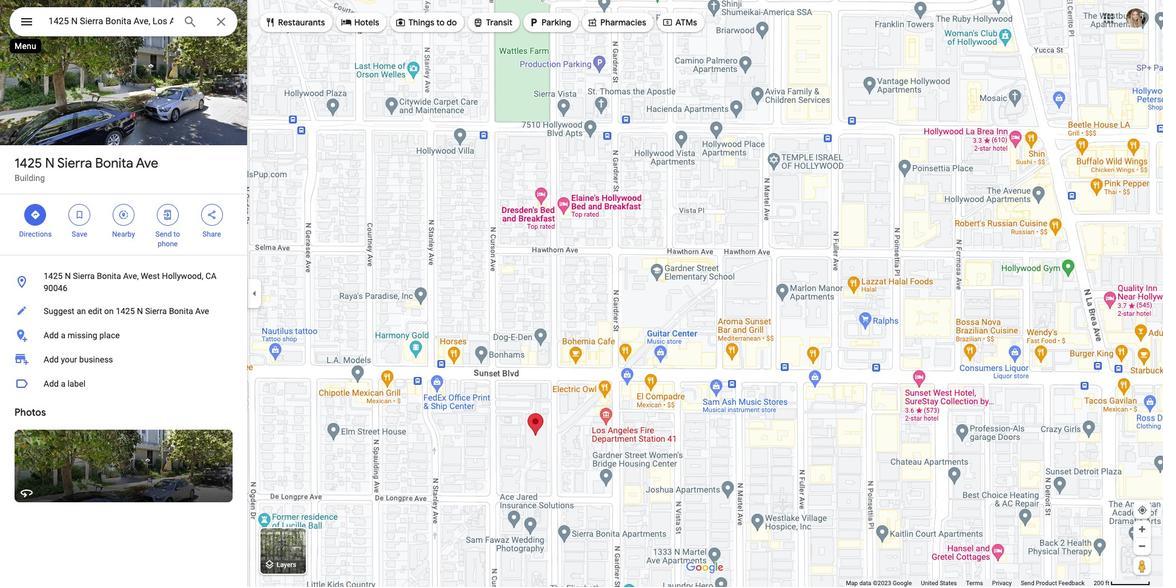 Task type: locate. For each thing, give the bounding box(es) containing it.
1425 up 90046
[[44, 271, 63, 281]]

1 horizontal spatial send
[[1021, 580, 1034, 587]]

bonita inside button
[[169, 307, 193, 316]]

missing
[[68, 331, 97, 340]]

sierra for ave
[[57, 155, 92, 172]]

a inside button
[[61, 331, 65, 340]]

0 vertical spatial add
[[44, 331, 59, 340]]

2 vertical spatial bonita
[[169, 307, 193, 316]]

1 horizontal spatial 1425
[[44, 271, 63, 281]]

nearby
[[112, 230, 135, 239]]

1 vertical spatial 1425
[[44, 271, 63, 281]]

 parking
[[528, 16, 571, 29]]

map
[[846, 580, 858, 587]]

None field
[[48, 14, 173, 28]]

2 vertical spatial 1425
[[116, 307, 135, 316]]

0 vertical spatial a
[[61, 331, 65, 340]]

1 add from the top
[[44, 331, 59, 340]]

suggest an edit on 1425 n sierra bonita ave button
[[0, 299, 247, 323]]

hollywood,
[[162, 271, 203, 281]]

feedback
[[1058, 580, 1085, 587]]

1 horizontal spatial n
[[65, 271, 71, 281]]

ft
[[1105, 580, 1109, 587]]

3 add from the top
[[44, 379, 59, 389]]

2 add from the top
[[44, 355, 59, 365]]

send inside send to phone
[[155, 230, 172, 239]]

1 vertical spatial to
[[173, 230, 180, 239]]

to inside  things to do
[[436, 17, 445, 28]]

add inside "button"
[[44, 379, 59, 389]]

sierra down west
[[145, 307, 167, 316]]

0 vertical spatial send
[[155, 230, 172, 239]]

bonita up the 
[[95, 155, 133, 172]]

send for send to phone
[[155, 230, 172, 239]]

to
[[436, 17, 445, 28], [173, 230, 180, 239]]

a
[[61, 331, 65, 340], [61, 379, 65, 389]]

1 vertical spatial ave
[[195, 307, 209, 316]]

restaurants
[[278, 17, 325, 28]]

bonita inside 1425 n sierra bonita ave building
[[95, 155, 133, 172]]

add a label
[[44, 379, 86, 389]]

terms
[[966, 580, 983, 587]]

send for send product feedback
[[1021, 580, 1034, 587]]

add left label at the left
[[44, 379, 59, 389]]

transit
[[486, 17, 512, 28]]

1425 up building at the left of page
[[15, 155, 42, 172]]


[[30, 208, 41, 222]]

n
[[45, 155, 55, 172], [65, 271, 71, 281], [137, 307, 143, 316]]

0 horizontal spatial n
[[45, 155, 55, 172]]

0 vertical spatial to
[[436, 17, 445, 28]]

1425 n sierra bonita ave main content
[[0, 0, 247, 588]]


[[395, 16, 406, 29]]

2 vertical spatial sierra
[[145, 307, 167, 316]]

zoom in image
[[1138, 525, 1147, 534]]

a for missing
[[61, 331, 65, 340]]

1 vertical spatial n
[[65, 271, 71, 281]]

building
[[15, 173, 45, 183]]

200 ft
[[1094, 580, 1109, 587]]

footer
[[846, 580, 1094, 588]]

 pharmacies
[[587, 16, 646, 29]]

suggest
[[44, 307, 74, 316]]

2 vertical spatial add
[[44, 379, 59, 389]]

send up phone
[[155, 230, 172, 239]]

1 horizontal spatial ave
[[195, 307, 209, 316]]

parking
[[542, 17, 571, 28]]

west
[[141, 271, 160, 281]]

sierra
[[57, 155, 92, 172], [73, 271, 95, 281], [145, 307, 167, 316]]

bonita left ave,
[[97, 271, 121, 281]]

add for add your business
[[44, 355, 59, 365]]

footer containing map data ©2023 google
[[846, 580, 1094, 588]]

0 horizontal spatial send
[[155, 230, 172, 239]]

actions for 1425 n sierra bonita ave region
[[0, 194, 247, 255]]

send product feedback button
[[1021, 580, 1085, 588]]

ave
[[136, 155, 158, 172], [195, 307, 209, 316]]

save
[[72, 230, 87, 239]]

2 horizontal spatial 1425
[[116, 307, 135, 316]]

suggest an edit on 1425 n sierra bonita ave
[[44, 307, 209, 316]]

united
[[921, 580, 938, 587]]

1425 right on
[[116, 307, 135, 316]]

ave inside suggest an edit on 1425 n sierra bonita ave button
[[195, 307, 209, 316]]

0 horizontal spatial 1425
[[15, 155, 42, 172]]


[[118, 208, 129, 222]]

a inside "button"
[[61, 379, 65, 389]]

1 vertical spatial sierra
[[73, 271, 95, 281]]

bonita down 'hollywood,'
[[169, 307, 193, 316]]

add inside button
[[44, 331, 59, 340]]

1425
[[15, 155, 42, 172], [44, 271, 63, 281], [116, 307, 135, 316]]

add a missing place button
[[0, 323, 247, 348]]

send to phone
[[155, 230, 180, 248]]

to up phone
[[173, 230, 180, 239]]


[[265, 16, 276, 29]]

 restaurants
[[265, 16, 325, 29]]

1 vertical spatial a
[[61, 379, 65, 389]]

a left label at the left
[[61, 379, 65, 389]]

to left do
[[436, 17, 445, 28]]

add
[[44, 331, 59, 340], [44, 355, 59, 365], [44, 379, 59, 389]]

1425 for ave
[[15, 155, 42, 172]]

0 vertical spatial sierra
[[57, 155, 92, 172]]

label
[[68, 379, 86, 389]]

bonita inside 1425 n sierra bonita ave, west hollywood, ca 90046
[[97, 271, 121, 281]]

1 vertical spatial add
[[44, 355, 59, 365]]

n inside 1425 n sierra bonita ave building
[[45, 155, 55, 172]]

add left your
[[44, 355, 59, 365]]

bonita
[[95, 155, 133, 172], [97, 271, 121, 281], [169, 307, 193, 316]]

bonita for ave,
[[97, 271, 121, 281]]

n inside button
[[137, 307, 143, 316]]

send inside button
[[1021, 580, 1034, 587]]

1 a from the top
[[61, 331, 65, 340]]

sierra inside 1425 n sierra bonita ave, west hollywood, ca 90046
[[73, 271, 95, 281]]

1425 for ave,
[[44, 271, 63, 281]]

send
[[155, 230, 172, 239], [1021, 580, 1034, 587]]

sierra up an
[[73, 271, 95, 281]]

sierra inside 1425 n sierra bonita ave building
[[57, 155, 92, 172]]

add down suggest
[[44, 331, 59, 340]]

add for add a missing place
[[44, 331, 59, 340]]

a left the missing
[[61, 331, 65, 340]]

2 vertical spatial n
[[137, 307, 143, 316]]

n inside 1425 n sierra bonita ave, west hollywood, ca 90046
[[65, 271, 71, 281]]

send left product
[[1021, 580, 1034, 587]]

 button
[[10, 7, 44, 39]]

200
[[1094, 580, 1104, 587]]

2 a from the top
[[61, 379, 65, 389]]

1 horizontal spatial to
[[436, 17, 445, 28]]

0 vertical spatial 1425
[[15, 155, 42, 172]]

1425 inside 1425 n sierra bonita ave building
[[15, 155, 42, 172]]

 atms
[[662, 16, 697, 29]]

0 horizontal spatial to
[[173, 230, 180, 239]]

sierra up 
[[57, 155, 92, 172]]

add a label button
[[0, 372, 247, 396]]

2 horizontal spatial n
[[137, 307, 143, 316]]

1425 inside 1425 n sierra bonita ave, west hollywood, ca 90046
[[44, 271, 63, 281]]

0 vertical spatial bonita
[[95, 155, 133, 172]]

google account: michelle dermenjian  
(michelle.dermenjian@adept.ai) image
[[1126, 8, 1145, 28]]

place
[[99, 331, 120, 340]]

1 vertical spatial bonita
[[97, 271, 121, 281]]


[[162, 208, 173, 222]]

0 horizontal spatial ave
[[136, 155, 158, 172]]

0 vertical spatial ave
[[136, 155, 158, 172]]

1 vertical spatial send
[[1021, 580, 1034, 587]]

ave inside 1425 n sierra bonita ave building
[[136, 155, 158, 172]]

add for add a label
[[44, 379, 59, 389]]

0 vertical spatial n
[[45, 155, 55, 172]]



Task type: describe. For each thing, give the bounding box(es) containing it.

[[587, 16, 598, 29]]

 things to do
[[395, 16, 457, 29]]

privacy
[[992, 580, 1012, 587]]

sierra for ave,
[[73, 271, 95, 281]]

ca
[[205, 271, 217, 281]]

data
[[859, 580, 871, 587]]

a for label
[[61, 379, 65, 389]]


[[206, 208, 217, 222]]

n for ave
[[45, 155, 55, 172]]

to inside send to phone
[[173, 230, 180, 239]]

footer inside google maps element
[[846, 580, 1094, 588]]

1425 n sierra bonita ave building
[[15, 155, 158, 183]]

add a missing place
[[44, 331, 120, 340]]

90046
[[44, 283, 67, 293]]

1425 inside suggest an edit on 1425 n sierra bonita ave button
[[116, 307, 135, 316]]

bonita for ave
[[95, 155, 133, 172]]


[[74, 208, 85, 222]]

add your business link
[[0, 348, 247, 372]]

©2023
[[873, 580, 891, 587]]

collapse side panel image
[[248, 287, 261, 300]]

show street view coverage image
[[1133, 557, 1151, 575]]

google maps element
[[0, 0, 1163, 588]]


[[528, 16, 539, 29]]

google
[[893, 580, 912, 587]]

ave,
[[123, 271, 139, 281]]

 transit
[[473, 16, 512, 29]]

none field inside 1425 n sierra bonita ave, los angeles, ca 90046 field
[[48, 14, 173, 28]]

zoom out image
[[1138, 542, 1147, 551]]

product
[[1036, 580, 1057, 587]]

an
[[77, 307, 86, 316]]

on
[[104, 307, 114, 316]]

1425 n sierra bonita ave, west hollywood, ca 90046 button
[[0, 265, 247, 299]]

show your location image
[[1137, 505, 1148, 516]]


[[662, 16, 673, 29]]

business
[[79, 355, 113, 365]]


[[341, 16, 352, 29]]

share
[[202, 230, 221, 239]]


[[473, 16, 484, 29]]

united states
[[921, 580, 957, 587]]


[[19, 13, 34, 30]]

things
[[408, 17, 434, 28]]

united states button
[[921, 580, 957, 588]]

states
[[940, 580, 957, 587]]

atms
[[675, 17, 697, 28]]

 search field
[[10, 7, 237, 39]]

sierra inside button
[[145, 307, 167, 316]]

send product feedback
[[1021, 580, 1085, 587]]

terms button
[[966, 580, 983, 588]]

 hotels
[[341, 16, 379, 29]]

1425 N Sierra Bonita Ave, Los Angeles, CA 90046 field
[[10, 7, 237, 36]]

privacy button
[[992, 580, 1012, 588]]

your
[[61, 355, 77, 365]]

hotels
[[354, 17, 379, 28]]

map data ©2023 google
[[846, 580, 912, 587]]

directions
[[19, 230, 52, 239]]

200 ft button
[[1094, 580, 1150, 587]]

phone
[[158, 240, 178, 248]]

layers
[[277, 562, 296, 570]]

do
[[447, 17, 457, 28]]

photos
[[15, 407, 46, 419]]

1425 n sierra bonita ave, west hollywood, ca 90046
[[44, 271, 217, 293]]

edit
[[88, 307, 102, 316]]

pharmacies
[[600, 17, 646, 28]]

n for ave,
[[65, 271, 71, 281]]

add your business
[[44, 355, 113, 365]]



Task type: vqa. For each thing, say whether or not it's contained in the screenshot.


